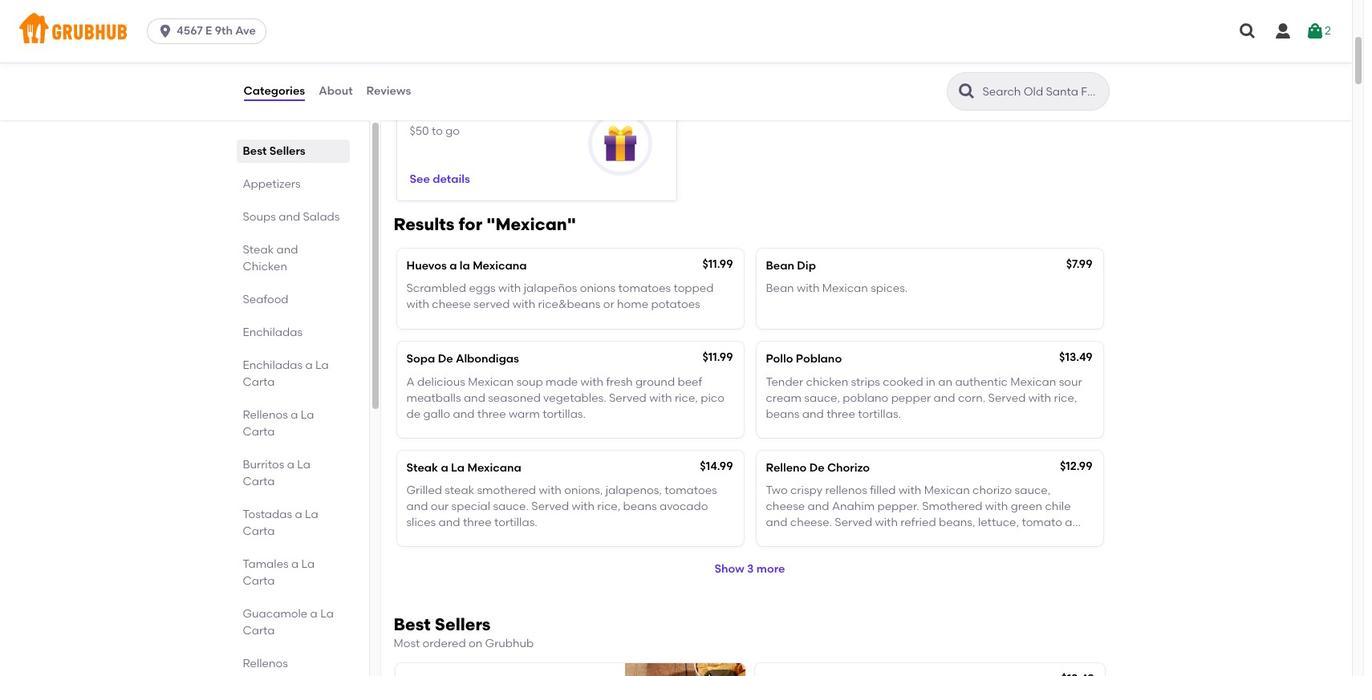 Task type: vqa. For each thing, say whether or not it's contained in the screenshot.
MEATBALL
no



Task type: describe. For each thing, give the bounding box(es) containing it.
2 svg image from the left
[[1274, 22, 1293, 41]]

2
[[1325, 24, 1331, 38]]

tomatoes inside grilled steak smothered with onions, jalapenos, tomatoes and our special sauce. served with rice, beans avocado slices and three tortillas.
[[665, 484, 717, 498]]

la for rellenos
[[301, 409, 314, 422]]

beef
[[678, 375, 702, 389]]

burritos a la carta
[[243, 458, 311, 489]]

topped
[[674, 282, 714, 295]]

a for rellenos
[[291, 409, 298, 422]]

svg image inside 2 button
[[1306, 22, 1325, 41]]

cream
[[766, 392, 802, 405]]

appetizers
[[243, 177, 301, 191]]

chicken
[[806, 375, 849, 389]]

with down onions,
[[572, 500, 595, 514]]

grilled steak smothered with onions, jalapenos, tomatoes and our special sauce. served with rice, beans avocado slices and three tortillas.
[[407, 484, 717, 530]]

smothered
[[477, 484, 536, 498]]

potatoes
[[651, 298, 700, 312]]

rellenos for rellenos
[[243, 657, 288, 671]]

made
[[546, 375, 578, 389]]

special
[[452, 500, 490, 514]]

sopa de albondigas
[[407, 353, 519, 366]]

bean for bean with mexican spices.
[[766, 282, 794, 295]]

soups and salads
[[243, 210, 340, 224]]

carta for enchiladas a la carta
[[243, 376, 275, 389]]

filled
[[870, 484, 896, 498]]

e
[[205, 24, 212, 38]]

tortillas. inside a delicious mexican soup made with fresh ground beef meatballs and seasoned vegetables. served with rice, pico de gallo and three warm tortillas.
[[543, 408, 586, 422]]

$50
[[410, 125, 429, 138]]

to
[[432, 125, 443, 138]]

rice, inside grilled steak smothered with onions, jalapenos, tomatoes and our special sauce. served with rice, beans avocado slices and three tortillas.
[[597, 500, 621, 514]]

anahim
[[832, 500, 875, 514]]

scrambled eggs with jalapeños onions tomatoes topped with cheese served with rice&beans or home potatoes
[[407, 282, 714, 312]]

gallo
[[423, 408, 450, 422]]

two
[[766, 484, 788, 498]]

Search Old Santa Fe Mexican Grille & Bar search field
[[981, 84, 1104, 100]]

4567 e 9th ave
[[177, 24, 256, 38]]

3
[[747, 563, 754, 577]]

and down an
[[934, 392, 956, 405]]

see details button
[[410, 165, 470, 194]]

chili con queso image
[[625, 664, 745, 677]]

rice, inside tender chicken strips cooked in an authentic mexican sour cream sauce, poblano pepper and corn. served with rice, beans and three tortillas.
[[1054, 392, 1077, 405]]

reviews button
[[366, 63, 412, 120]]

steak
[[445, 484, 474, 498]]

bean dip
[[766, 259, 816, 273]]

2 button
[[1306, 17, 1331, 46]]

albondigas
[[456, 353, 519, 366]]

with up the served
[[498, 282, 521, 295]]

pollo poblano
[[766, 353, 842, 366]]

ave
[[235, 24, 256, 38]]

guacamole
[[243, 608, 308, 621]]

go
[[446, 125, 460, 138]]

tostadas
[[243, 508, 292, 522]]

chile
[[1045, 500, 1071, 514]]

pepper
[[891, 392, 931, 405]]

smothered
[[922, 500, 983, 514]]

tortillas. inside grilled steak smothered with onions, jalapenos, tomatoes and our special sauce. served with rice, beans avocado slices and three tortillas.
[[494, 516, 538, 530]]

carta for burritos a la carta
[[243, 475, 275, 489]]

soup
[[517, 375, 543, 389]]

tamales
[[243, 558, 289, 571]]

tender
[[766, 375, 804, 389]]

main navigation navigation
[[0, 0, 1352, 63]]

home
[[617, 298, 649, 312]]

spend
[[410, 106, 445, 119]]

about
[[319, 84, 353, 98]]

best for best sellers
[[243, 144, 267, 158]]

with down scrambled
[[407, 298, 429, 312]]

chorizo
[[827, 461, 870, 475]]

seasoned
[[488, 392, 541, 405]]

best sellers most ordered on grubhub
[[394, 615, 534, 651]]

cheese.
[[790, 516, 832, 530]]

1 svg image from the left
[[1238, 22, 1258, 41]]

green
[[1011, 500, 1043, 514]]

beans inside grilled steak smothered with onions, jalapenos, tomatoes and our special sauce. served with rice, beans avocado slices and three tortillas.
[[623, 500, 657, 514]]

relleno
[[766, 461, 807, 475]]

a
[[407, 375, 415, 389]]

authentic
[[955, 375, 1008, 389]]

and down the chicken
[[802, 408, 824, 422]]

bean with mexican spices.
[[766, 282, 908, 295]]

la
[[460, 259, 470, 273]]

rice&beans
[[538, 298, 601, 312]]

and down chile
[[1065, 516, 1087, 530]]

de
[[407, 408, 421, 422]]

jalapeños
[[524, 282, 577, 295]]

and up slices
[[407, 500, 428, 514]]

huevos a la mexicana
[[407, 259, 527, 273]]

jalapenos,
[[606, 484, 662, 498]]

tomatoes inside scrambled eggs with jalapeños onions tomatoes topped with cheese served with rice&beans or home potatoes
[[618, 282, 671, 295]]

carta for guacamole a la carta
[[243, 624, 275, 638]]

bean for bean dip
[[766, 259, 795, 273]]

burritos
[[243, 458, 284, 472]]

sopa
[[407, 353, 435, 366]]

rice.
[[812, 533, 835, 546]]

de for relleno
[[810, 461, 825, 475]]

grilled
[[407, 484, 442, 498]]

vegetables.
[[543, 392, 606, 405]]

three for seasoned
[[477, 408, 506, 422]]

two crispy rellenos filled with mexican chorizo sauce, cheese and anahim pepper. smothered with green chile and cheese. served with refried beans, lettuce, tomato and spanish rice.
[[766, 484, 1087, 546]]

poblano
[[843, 392, 889, 405]]

show 3 more button
[[390, 553, 1110, 588]]

search icon image
[[957, 82, 976, 101]]

more
[[757, 563, 785, 577]]

poblano
[[796, 353, 842, 366]]

with up lettuce,
[[986, 500, 1008, 514]]

and up 'cheese.' at the right bottom
[[808, 500, 830, 514]]

with up vegetables.
[[581, 375, 604, 389]]

a for steak
[[441, 461, 448, 475]]

see
[[410, 173, 430, 186]]

sauce, inside tender chicken strips cooked in an authentic mexican sour cream sauce, poblano pepper and corn. served with rice, beans and three tortillas.
[[804, 392, 840, 405]]

mexican left the spices.
[[823, 282, 868, 295]]

mexicana for with
[[473, 259, 527, 273]]

rice, inside a delicious mexican soup made with fresh ground beef meatballs and seasoned vegetables. served with rice, pico de gallo and three warm tortillas.
[[675, 392, 698, 405]]

enchiladas for enchiladas
[[243, 326, 303, 340]]

reward icon image
[[603, 126, 638, 161]]

warm
[[509, 408, 540, 422]]

la for guacamole
[[320, 608, 334, 621]]

served inside tender chicken strips cooked in an authentic mexican sour cream sauce, poblano pepper and corn. served with rice, beans and three tortillas.
[[988, 392, 1026, 405]]

details
[[433, 173, 470, 186]]

served
[[474, 298, 510, 312]]

a for enchiladas
[[305, 359, 313, 372]]

with up pepper.
[[899, 484, 922, 498]]



Task type: locate. For each thing, give the bounding box(es) containing it.
1 vertical spatial de
[[810, 461, 825, 475]]

0 horizontal spatial sauce,
[[804, 392, 840, 405]]

9th
[[215, 24, 233, 38]]

cheese inside two crispy rellenos filled with mexican chorizo sauce, cheese and anahim pepper. smothered with green chile and cheese. served with refried beans, lettuce, tomato and spanish rice.
[[766, 500, 805, 514]]

cheese inside scrambled eggs with jalapeños onions tomatoes topped with cheese served with rice&beans or home potatoes
[[432, 298, 471, 312]]

0 horizontal spatial svg image
[[1238, 22, 1258, 41]]

sauce.
[[493, 500, 529, 514]]

with down the jalapeños
[[513, 298, 536, 312]]

1 vertical spatial mexicana
[[467, 461, 522, 475]]

steak for steak and chicken
[[243, 243, 274, 257]]

2 $11.99 from the top
[[703, 351, 733, 365]]

0 vertical spatial sauce,
[[804, 392, 840, 405]]

best up most
[[394, 615, 431, 635]]

1 vertical spatial steak
[[407, 461, 438, 475]]

a inside rellenos a la carta
[[291, 409, 298, 422]]

carta inside rellenos a la carta
[[243, 425, 275, 439]]

beans,
[[939, 516, 976, 530]]

and inside steak and chicken
[[276, 243, 298, 257]]

categories
[[244, 84, 305, 98]]

pollo
[[766, 353, 793, 366]]

tostadas a la carta
[[243, 508, 318, 539]]

spend $50, get $5 $50 to go
[[410, 106, 507, 138]]

served down onions,
[[532, 500, 569, 514]]

tender chicken strips cooked in an authentic mexican sour cream sauce, poblano pepper and corn. served with rice, beans and three tortillas.
[[766, 375, 1082, 422]]

mexican inside two crispy rellenos filled with mexican chorizo sauce, cheese and anahim pepper. smothered with green chile and cheese. served with refried beans, lettuce, tomato and spanish rice.
[[924, 484, 970, 498]]

2 enchiladas from the top
[[243, 359, 303, 372]]

carta inside the guacamole a la carta
[[243, 624, 275, 638]]

carta inside tamales a la carta
[[243, 575, 275, 588]]

2 horizontal spatial rice,
[[1054, 392, 1077, 405]]

sour
[[1059, 375, 1082, 389]]

beans down the cream
[[766, 408, 800, 422]]

chicken
[[243, 260, 287, 274]]

spices.
[[871, 282, 908, 295]]

corn.
[[958, 392, 986, 405]]

best up the appetizers
[[243, 144, 267, 158]]

steak up grilled
[[407, 461, 438, 475]]

carta for tamales a la carta
[[243, 575, 275, 588]]

0 vertical spatial mexicana
[[473, 259, 527, 273]]

results
[[394, 214, 455, 234]]

and up spanish
[[766, 516, 788, 530]]

with right corn. on the right of the page
[[1029, 392, 1052, 405]]

3 carta from the top
[[243, 475, 275, 489]]

onions,
[[564, 484, 603, 498]]

and right soups
[[279, 210, 300, 224]]

carta down tamales
[[243, 575, 275, 588]]

a up rellenos a la carta
[[305, 359, 313, 372]]

ordered
[[423, 637, 466, 651]]

pepper.
[[878, 500, 920, 514]]

carta up burritos
[[243, 425, 275, 439]]

1 vertical spatial cheese
[[766, 500, 805, 514]]

a inside enchiladas a la carta
[[305, 359, 313, 372]]

6 carta from the top
[[243, 624, 275, 638]]

served inside grilled steak smothered with onions, jalapenos, tomatoes and our special sauce. served with rice, beans avocado slices and three tortillas.
[[532, 500, 569, 514]]

1 vertical spatial tomatoes
[[665, 484, 717, 498]]

$11.99
[[703, 257, 733, 271], [703, 351, 733, 365]]

ground
[[636, 375, 675, 389]]

slices
[[407, 516, 436, 530]]

0 horizontal spatial sellers
[[270, 144, 306, 158]]

carta down burritos
[[243, 475, 275, 489]]

a for guacamole
[[310, 608, 318, 621]]

0 vertical spatial tomatoes
[[618, 282, 671, 295]]

1 horizontal spatial de
[[810, 461, 825, 475]]

carta for rellenos a la carta
[[243, 425, 275, 439]]

1 horizontal spatial sauce,
[[1015, 484, 1051, 498]]

la inside tostadas a la carta
[[305, 508, 318, 522]]

carta inside tostadas a la carta
[[243, 525, 275, 539]]

steak up chicken on the top left of the page
[[243, 243, 274, 257]]

4567
[[177, 24, 203, 38]]

sauce,
[[804, 392, 840, 405], [1015, 484, 1051, 498]]

2 bean from the top
[[766, 282, 794, 295]]

0 vertical spatial enchiladas
[[243, 326, 303, 340]]

a for burritos
[[287, 458, 294, 472]]

1 horizontal spatial best
[[394, 615, 431, 635]]

rellenos a la carta
[[243, 409, 314, 439]]

1 horizontal spatial tortillas.
[[543, 408, 586, 422]]

rellenos
[[243, 409, 288, 422], [243, 657, 288, 671]]

carta inside enchiladas a la carta
[[243, 376, 275, 389]]

1 carta from the top
[[243, 376, 275, 389]]

with left onions,
[[539, 484, 562, 498]]

0 vertical spatial bean
[[766, 259, 795, 273]]

2 rellenos from the top
[[243, 657, 288, 671]]

a right the tostadas
[[295, 508, 302, 522]]

a delicious mexican soup made with fresh ground beef meatballs and seasoned vegetables. served with rice, pico de gallo and three warm tortillas.
[[407, 375, 725, 422]]

and right gallo
[[453, 408, 475, 422]]

with inside tender chicken strips cooked in an authentic mexican sour cream sauce, poblano pepper and corn. served with rice, beans and three tortillas.
[[1029, 392, 1052, 405]]

0 vertical spatial beans
[[766, 408, 800, 422]]

in
[[926, 375, 936, 389]]

served
[[609, 392, 647, 405], [988, 392, 1026, 405], [532, 500, 569, 514], [835, 516, 873, 530]]

tortillas. down poblano
[[858, 408, 901, 422]]

1 vertical spatial bean
[[766, 282, 794, 295]]

1 vertical spatial best
[[394, 615, 431, 635]]

0 horizontal spatial cheese
[[432, 298, 471, 312]]

1 rellenos from the top
[[243, 409, 288, 422]]

mexican up smothered
[[924, 484, 970, 498]]

0 horizontal spatial de
[[438, 353, 453, 366]]

1 vertical spatial rellenos
[[243, 657, 288, 671]]

1 enchiladas from the top
[[243, 326, 303, 340]]

carta down the tostadas
[[243, 525, 275, 539]]

$12.99
[[1060, 460, 1093, 473]]

rellenos
[[825, 484, 867, 498]]

rellenos for rellenos a la carta
[[243, 409, 288, 422]]

served inside a delicious mexican soup made with fresh ground beef meatballs and seasoned vegetables. served with rice, pico de gallo and three warm tortillas.
[[609, 392, 647, 405]]

a down enchiladas a la carta
[[291, 409, 298, 422]]

three for poblano
[[827, 408, 855, 422]]

la inside burritos a la carta
[[297, 458, 311, 472]]

steak and chicken
[[243, 243, 298, 274]]

$14.99
[[700, 460, 733, 473]]

svg image
[[1238, 22, 1258, 41], [1274, 22, 1293, 41], [1306, 22, 1325, 41]]

svg image
[[157, 23, 173, 39]]

with
[[498, 282, 521, 295], [797, 282, 820, 295], [407, 298, 429, 312], [513, 298, 536, 312], [581, 375, 604, 389], [649, 392, 672, 405], [1029, 392, 1052, 405], [539, 484, 562, 498], [899, 484, 922, 498], [572, 500, 595, 514], [986, 500, 1008, 514], [875, 516, 898, 530]]

carta down guacamole
[[243, 624, 275, 638]]

sellers up on
[[435, 615, 491, 635]]

1 vertical spatial $11.99
[[703, 351, 733, 365]]

la inside enchiladas a la carta
[[315, 359, 329, 372]]

tomatoes up the avocado
[[665, 484, 717, 498]]

la inside tamales a la carta
[[301, 558, 315, 571]]

meatballs
[[407, 392, 461, 405]]

3 svg image from the left
[[1306, 22, 1325, 41]]

la for steak
[[451, 461, 465, 475]]

$5
[[494, 106, 507, 119]]

la for burritos
[[297, 458, 311, 472]]

best sellers
[[243, 144, 306, 158]]

$11.99 up topped
[[703, 257, 733, 271]]

fresh
[[606, 375, 633, 389]]

$11.99 for scrambled eggs with jalapeños onions tomatoes topped with cheese served with rice&beans or home potatoes
[[703, 257, 733, 271]]

0 vertical spatial steak
[[243, 243, 274, 257]]

cheese down scrambled
[[432, 298, 471, 312]]

beans inside tender chicken strips cooked in an authentic mexican sour cream sauce, poblano pepper and corn. served with rice, beans and three tortillas.
[[766, 408, 800, 422]]

$13.49
[[1060, 351, 1093, 365]]

0 vertical spatial rellenos
[[243, 409, 288, 422]]

three inside grilled steak smothered with onions, jalapenos, tomatoes and our special sauce. served with rice, beans avocado slices and three tortillas.
[[463, 516, 492, 530]]

la inside rellenos a la carta
[[301, 409, 314, 422]]

for
[[459, 214, 482, 234]]

1 bean from the top
[[766, 259, 795, 273]]

our
[[431, 500, 449, 514]]

mexican left sour
[[1011, 375, 1057, 389]]

rice, down beef
[[675, 392, 698, 405]]

a right guacamole
[[310, 608, 318, 621]]

or
[[603, 298, 615, 312]]

mexicana up smothered
[[467, 461, 522, 475]]

sellers for best sellers most ordered on grubhub
[[435, 615, 491, 635]]

mexican inside a delicious mexican soup made with fresh ground beef meatballs and seasoned vegetables. served with rice, pico de gallo and three warm tortillas.
[[468, 375, 514, 389]]

enchiladas up rellenos a la carta
[[243, 359, 303, 372]]

rice, down jalapenos, in the left of the page
[[597, 500, 621, 514]]

see details
[[410, 173, 470, 186]]

tortillas. down the sauce.
[[494, 516, 538, 530]]

0 vertical spatial best
[[243, 144, 267, 158]]

1 vertical spatial sellers
[[435, 615, 491, 635]]

mexican inside tender chicken strips cooked in an authentic mexican sour cream sauce, poblano pepper and corn. served with rice, beans and three tortillas.
[[1011, 375, 1057, 389]]

enchiladas inside enchiladas a la carta
[[243, 359, 303, 372]]

grubhub
[[485, 637, 534, 651]]

sauce, down the chicken
[[804, 392, 840, 405]]

a
[[450, 259, 457, 273], [305, 359, 313, 372], [291, 409, 298, 422], [287, 458, 294, 472], [441, 461, 448, 475], [295, 508, 302, 522], [291, 558, 299, 571], [310, 608, 318, 621]]

mexicana for smothered
[[467, 461, 522, 475]]

served down authentic on the bottom right of the page
[[988, 392, 1026, 405]]

sauce, up green
[[1015, 484, 1051, 498]]

a inside tamales a la carta
[[291, 558, 299, 571]]

steak for steak a la mexicana
[[407, 461, 438, 475]]

get
[[473, 106, 491, 119]]

1 horizontal spatial rice,
[[675, 392, 698, 405]]

rellenos down enchiladas a la carta
[[243, 409, 288, 422]]

three inside tender chicken strips cooked in an authentic mexican sour cream sauce, poblano pepper and corn. served with rice, beans and three tortillas.
[[827, 408, 855, 422]]

best inside best sellers most ordered on grubhub
[[394, 615, 431, 635]]

show
[[715, 563, 745, 577]]

de up delicious
[[438, 353, 453, 366]]

steak inside steak and chicken
[[243, 243, 274, 257]]

1 vertical spatial beans
[[623, 500, 657, 514]]

5 carta from the top
[[243, 575, 275, 588]]

1 horizontal spatial sellers
[[435, 615, 491, 635]]

enchiladas down seafood
[[243, 326, 303, 340]]

de up crispy
[[810, 461, 825, 475]]

dip
[[797, 259, 816, 273]]

tamales a la carta
[[243, 558, 315, 588]]

and up chicken on the top left of the page
[[276, 243, 298, 257]]

0 vertical spatial cheese
[[432, 298, 471, 312]]

reviews
[[366, 84, 411, 98]]

avocado
[[660, 500, 708, 514]]

la for enchiladas
[[315, 359, 329, 372]]

$11.99 for a delicious mexican soup made with fresh ground beef meatballs and seasoned vegetables. served with rice, pico de gallo and three warm tortillas.
[[703, 351, 733, 365]]

with down dip
[[797, 282, 820, 295]]

sellers
[[270, 144, 306, 158], [435, 615, 491, 635]]

tomatoes up home
[[618, 282, 671, 295]]

cheese down two
[[766, 500, 805, 514]]

1 horizontal spatial cheese
[[766, 500, 805, 514]]

a left the la
[[450, 259, 457, 273]]

an
[[938, 375, 953, 389]]

relleno de chorizo
[[766, 461, 870, 475]]

and down delicious
[[464, 392, 485, 405]]

de for sopa
[[438, 353, 453, 366]]

served down anahim
[[835, 516, 873, 530]]

eggs
[[469, 282, 496, 295]]

4 carta from the top
[[243, 525, 275, 539]]

0 horizontal spatial best
[[243, 144, 267, 158]]

tortillas.
[[543, 408, 586, 422], [858, 408, 901, 422], [494, 516, 538, 530]]

tortillas. down vegetables.
[[543, 408, 586, 422]]

a for tamales
[[291, 558, 299, 571]]

0 horizontal spatial beans
[[623, 500, 657, 514]]

three down poblano
[[827, 408, 855, 422]]

1 vertical spatial sauce,
[[1015, 484, 1051, 498]]

three inside a delicious mexican soup made with fresh ground beef meatballs and seasoned vegetables. served with rice, pico de gallo and three warm tortillas.
[[477, 408, 506, 422]]

enchiladas for enchiladas a la carta
[[243, 359, 303, 372]]

served down fresh
[[609, 392, 647, 405]]

2 carta from the top
[[243, 425, 275, 439]]

cheese for scrambled
[[432, 298, 471, 312]]

rellenos inside rellenos a la carta
[[243, 409, 288, 422]]

$11.99 up "pico"
[[703, 351, 733, 365]]

best for best sellers most ordered on grubhub
[[394, 615, 431, 635]]

bean left dip
[[766, 259, 795, 273]]

0 horizontal spatial tortillas.
[[494, 516, 538, 530]]

tomato
[[1022, 516, 1063, 530]]

sellers up the appetizers
[[270, 144, 306, 158]]

a right tamales
[[291, 558, 299, 571]]

with down pepper.
[[875, 516, 898, 530]]

mexican down albondigas
[[468, 375, 514, 389]]

bean down "bean dip"
[[766, 282, 794, 295]]

mexican
[[823, 282, 868, 295], [468, 375, 514, 389], [1011, 375, 1057, 389], [924, 484, 970, 498]]

rellenos down the guacamole a la carta
[[243, 657, 288, 671]]

with down ground
[[649, 392, 672, 405]]

a right burritos
[[287, 458, 294, 472]]

a inside the guacamole a la carta
[[310, 608, 318, 621]]

mexicana up eggs
[[473, 259, 527, 273]]

carta inside burritos a la carta
[[243, 475, 275, 489]]

carta up rellenos a la carta
[[243, 376, 275, 389]]

2 horizontal spatial tortillas.
[[858, 408, 901, 422]]

tomatoes
[[618, 282, 671, 295], [665, 484, 717, 498]]

0 vertical spatial $11.99
[[703, 257, 733, 271]]

tortillas. inside tender chicken strips cooked in an authentic mexican sour cream sauce, poblano pepper and corn. served with rice, beans and three tortillas.
[[858, 408, 901, 422]]

0 vertical spatial de
[[438, 353, 453, 366]]

carta
[[243, 376, 275, 389], [243, 425, 275, 439], [243, 475, 275, 489], [243, 525, 275, 539], [243, 575, 275, 588], [243, 624, 275, 638]]

carta for tostadas a la carta
[[243, 525, 275, 539]]

enchiladas
[[243, 326, 303, 340], [243, 359, 303, 372]]

rice, down sour
[[1054, 392, 1077, 405]]

a inside tostadas a la carta
[[295, 508, 302, 522]]

0 horizontal spatial steak
[[243, 243, 274, 257]]

1 horizontal spatial beans
[[766, 408, 800, 422]]

la for tamales
[[301, 558, 315, 571]]

a for tostadas
[[295, 508, 302, 522]]

refried
[[901, 516, 936, 530]]

0 horizontal spatial rice,
[[597, 500, 621, 514]]

steak
[[243, 243, 274, 257], [407, 461, 438, 475]]

1 $11.99 from the top
[[703, 257, 733, 271]]

beans down jalapenos, in the left of the page
[[623, 500, 657, 514]]

three down special in the bottom of the page
[[463, 516, 492, 530]]

1 vertical spatial enchiladas
[[243, 359, 303, 372]]

and down our
[[439, 516, 460, 530]]

three down the seasoned
[[477, 408, 506, 422]]

chorizo
[[973, 484, 1012, 498]]

sellers for best sellers
[[270, 144, 306, 158]]

guacamole a la carta
[[243, 608, 334, 638]]

0 vertical spatial sellers
[[270, 144, 306, 158]]

1 horizontal spatial steak
[[407, 461, 438, 475]]

a for huevos
[[450, 259, 457, 273]]

show 3 more
[[715, 563, 785, 577]]

a up steak
[[441, 461, 448, 475]]

1 horizontal spatial svg image
[[1274, 22, 1293, 41]]

2 horizontal spatial svg image
[[1306, 22, 1325, 41]]

pico
[[701, 392, 725, 405]]

a inside burritos a la carta
[[287, 458, 294, 472]]

cheese for two
[[766, 500, 805, 514]]

served inside two crispy rellenos filled with mexican chorizo sauce, cheese and anahim pepper. smothered with green chile and cheese. served with refried beans, lettuce, tomato and spanish rice.
[[835, 516, 873, 530]]

sauce, inside two crispy rellenos filled with mexican chorizo sauce, cheese and anahim pepper. smothered with green chile and cheese. served with refried beans, lettuce, tomato and spanish rice.
[[1015, 484, 1051, 498]]

onions
[[580, 282, 616, 295]]

on
[[469, 637, 483, 651]]

huevos
[[407, 259, 447, 273]]

sellers inside best sellers most ordered on grubhub
[[435, 615, 491, 635]]

la for tostadas
[[305, 508, 318, 522]]

la inside the guacamole a la carta
[[320, 608, 334, 621]]



